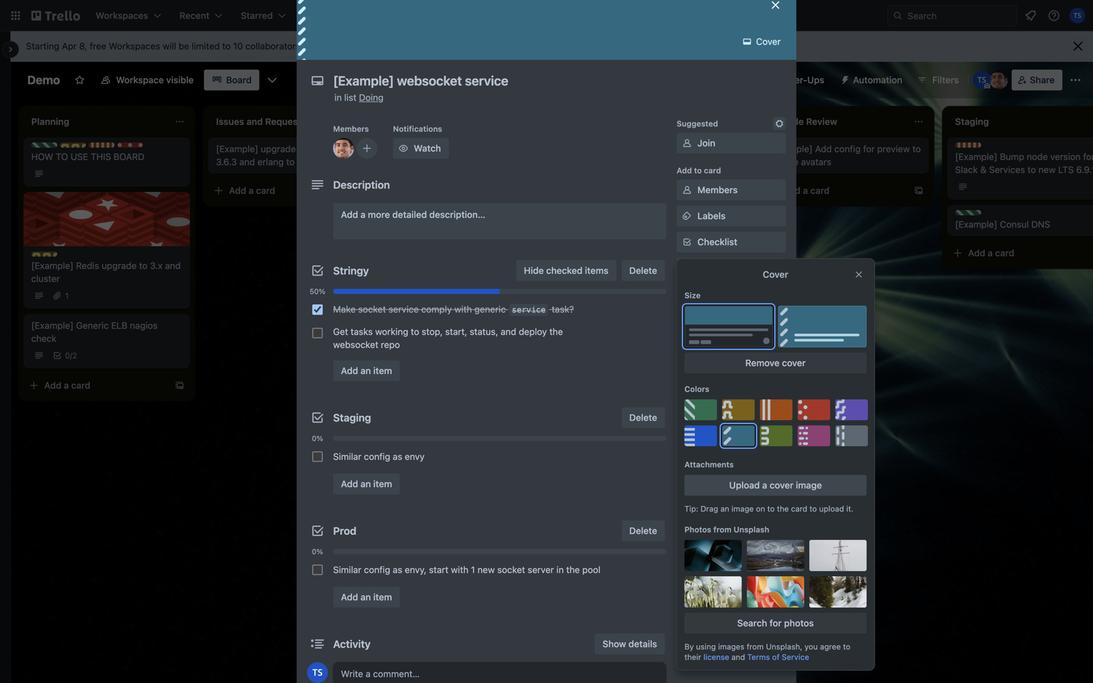 Task type: vqa. For each thing, say whether or not it's contained in the screenshot.
Caity (Caity) image
no



Task type: locate. For each thing, give the bounding box(es) containing it.
color: green, title: "verified in staging" element up how
[[31, 143, 57, 148]]

be
[[179, 41, 189, 51]]

actions
[[677, 454, 706, 463]]

using
[[697, 643, 716, 652]]

0 horizontal spatial color: yellow, title: "ready to merge" element
[[31, 252, 57, 257]]

for inside button
[[770, 618, 782, 629]]

james peterson (jamespeterson93) image
[[724, 182, 740, 197]]

0 vertical spatial item
[[374, 366, 392, 376]]

0 vertical spatial as
[[393, 452, 403, 462]]

from inside by using images from unsplash, you agree to their
[[747, 643, 764, 652]]

how
[[31, 151, 53, 162]]

service down join
[[679, 167, 709, 178]]

sm image left run
[[681, 210, 694, 223]]

members up labels
[[698, 185, 738, 195]]

1 add an item from the top
[[341, 366, 392, 376]]

power- inside button
[[777, 75, 808, 85]]

items
[[585, 265, 609, 276]]

show details
[[603, 639, 658, 650]]

0 vertical spatial share button
[[1012, 70, 1063, 91]]

board link
[[204, 70, 260, 91]]

ups inside button
[[808, 75, 825, 85]]

a
[[249, 185, 254, 196], [804, 185, 809, 196], [434, 203, 439, 214], [361, 209, 366, 220], [988, 248, 994, 259], [619, 256, 624, 266], [64, 380, 69, 391], [763, 480, 768, 491]]

config left the envy at left
[[364, 452, 391, 462]]

in
[[335, 92, 342, 103], [557, 565, 564, 576]]

to inside [example] migrate to longer ebs/snapshot resources ids
[[480, 144, 489, 154]]

to inside [example] redis upgrade to 3.x and cluster
[[139, 260, 148, 271]]

0 horizontal spatial socket
[[358, 304, 386, 315]]

2 vertical spatial ups
[[748, 367, 765, 378]]

1 horizontal spatial websocket
[[631, 167, 676, 178]]

2 vertical spatial power-
[[718, 367, 748, 378]]

to right agree
[[844, 643, 851, 652]]

custom
[[698, 315, 731, 326]]

None checkbox
[[313, 305, 323, 315]]

filters
[[933, 75, 960, 85]]

2 delete link from the top
[[622, 408, 665, 428]]

1 horizontal spatial image
[[796, 480, 823, 491]]

sm image for archive
[[681, 555, 694, 568]]

2 vertical spatial delete link
[[622, 521, 665, 542]]

card down the erlang
[[256, 185, 275, 196]]

1 horizontal spatial for
[[864, 144, 875, 154]]

to down node at the right of the page
[[1028, 164, 1037, 175]]

delete
[[630, 265, 658, 276], [630, 412, 658, 423], [630, 526, 658, 537]]

james peterson (jamespeterson93) image
[[990, 71, 1008, 89], [333, 138, 354, 159]]

1 vertical spatial add an item
[[341, 479, 392, 490]]

0 vertical spatial sm image
[[774, 117, 787, 130]]

workspace
[[116, 75, 164, 85]]

automation button
[[835, 70, 911, 91]]

sm image for suggested
[[774, 117, 787, 130]]

card down avatars
[[811, 185, 830, 196]]

unsplash,
[[767, 643, 803, 652]]

[example] websocket service
[[586, 167, 709, 178]]

1 horizontal spatial from
[[747, 643, 764, 652]]

sm image inside members link
[[681, 184, 694, 197]]

sm image inside the join "link"
[[681, 137, 694, 150]]

tara schultz (taraschultz7) image
[[1070, 8, 1086, 23], [973, 71, 992, 89], [307, 663, 328, 684]]

deploy
[[519, 327, 547, 337]]

0 vertical spatial new
[[1039, 164, 1057, 175]]

1 as from the top
[[393, 452, 403, 462]]

1 item from the top
[[374, 366, 392, 376]]

[example] for [example] upgrade rabbitmq to 3.6.3 and erlang to 19.0?
[[216, 144, 259, 154]]

0 vertical spatial color: yellow, title: "ready to merge" element
[[60, 143, 86, 148]]

to up "resources"
[[480, 144, 489, 154]]

will
[[163, 41, 176, 51]]

1 similar from the top
[[333, 452, 362, 462]]

add button
[[698, 420, 746, 431]]

3 delete from the top
[[630, 526, 658, 537]]

[example] inside [example] migrate to longer ebs/snapshot resources ids
[[401, 144, 443, 154]]

0 horizontal spatial create from template… image
[[359, 186, 370, 196]]

1 vertical spatial upgrade
[[102, 260, 137, 271]]

services
[[990, 164, 1026, 175]]

sm image up the "power-ups" button
[[741, 35, 754, 48]]

card right detailed
[[441, 203, 460, 214]]

add an item
[[341, 366, 392, 376], [341, 479, 392, 490], [341, 592, 392, 603]]

upload a cover image
[[730, 480, 823, 491]]

for left preview
[[864, 144, 875, 154]]

create from template… image
[[359, 186, 370, 196], [729, 256, 740, 266]]

consul
[[1001, 219, 1030, 230]]

1 vertical spatial color: green, title: "verified in staging" element
[[956, 210, 982, 216]]

attachments
[[685, 460, 734, 469]]

add a card down the 10/23
[[599, 256, 645, 266]]

1 vertical spatial tara schultz (taraschultz7) image
[[973, 71, 992, 89]]

2 add an item button from the top
[[333, 474, 400, 495]]

and right 3.6.3 in the left top of the page
[[240, 157, 255, 167]]

with right start
[[451, 565, 469, 576]]

sm image
[[774, 117, 787, 130], [681, 210, 694, 223]]

sm image inside move link
[[681, 471, 694, 484]]

automation inside automation button
[[854, 75, 903, 85]]

cover link
[[737, 31, 789, 52]]

websocket inside get tasks working to stop, start, status, and deploy the websocket repo
[[333, 340, 379, 350]]

add a card for add a card button under [example] snowplow prod run failed 10/23 link on the right top of the page
[[599, 256, 645, 266]]

the inside get tasks working to stop, start, status, and deploy the websocket repo
[[550, 327, 563, 337]]

similar for prod
[[333, 565, 362, 576]]

2 0% from the top
[[312, 548, 323, 556]]

socket left server
[[498, 565, 526, 576]]

0 vertical spatial automation
[[854, 75, 903, 85]]

doing
[[359, 92, 384, 103]]

1 vertical spatial delete
[[630, 412, 658, 423]]

check
[[31, 333, 56, 344]]

0 vertical spatial delete
[[630, 265, 658, 276]]

0 vertical spatial create from template… image
[[359, 186, 370, 196]]

sm image inside watch button
[[397, 142, 410, 155]]

/
[[70, 351, 72, 360]]

automation down colors
[[677, 400, 722, 410]]

color: red, title: "unshippable!" element
[[117, 143, 180, 152]]

add an item up activity
[[341, 592, 392, 603]]

image for an
[[732, 505, 754, 514]]

create from template… image down add members to card icon
[[359, 186, 370, 196]]

add up avatars
[[816, 144, 833, 154]]

[example] inside [example] add config for preview to handle avatars
[[771, 144, 813, 154]]

0 vertical spatial websocket
[[631, 167, 676, 178]]

1 vertical spatial sm image
[[681, 210, 694, 223]]

1 vertical spatial item
[[374, 479, 392, 490]]

1 horizontal spatial upgrade
[[261, 144, 296, 154]]

0 vertical spatial image
[[796, 480, 823, 491]]

1 horizontal spatial sm image
[[774, 117, 787, 130]]

Similar config as envy checkbox
[[313, 452, 323, 462]]

0 horizontal spatial color: green, title: "verified in staging" element
[[31, 143, 57, 148]]

button
[[718, 420, 746, 431]]

0%
[[312, 435, 323, 443], [312, 548, 323, 556]]

you
[[805, 643, 818, 652]]

item
[[374, 366, 392, 376], [374, 479, 392, 490], [374, 592, 392, 603]]

make for make socket service comply with generic service task?
[[333, 304, 356, 315]]

[example] inside '[example] generic elb nagios check'
[[31, 320, 74, 331]]

socket inside the 'stringy' group
[[358, 304, 386, 315]]

new down node at the right of the page
[[1039, 164, 1057, 175]]

add down ebs/snapshot
[[414, 203, 431, 214]]

tip:
[[685, 505, 699, 514]]

search image
[[893, 10, 904, 21]]

add a card for add a card button underneath the erlang
[[229, 185, 275, 196]]

add an item button for stringy
[[333, 361, 400, 382]]

1 vertical spatial delete link
[[622, 408, 665, 428]]

demo
[[27, 73, 60, 87]]

limited
[[192, 41, 220, 51]]

0 horizontal spatial members
[[333, 124, 369, 133]]

color: orange, title: "manual deploy steps" element
[[89, 143, 115, 148], [956, 143, 982, 148]]

2 color: orange, title: "manual deploy steps" element from the left
[[956, 143, 982, 148]]

add down get
[[341, 366, 358, 376]]

delete link for staging
[[622, 408, 665, 428]]

card up members link
[[704, 166, 722, 175]]

sm image down add to card
[[681, 184, 694, 197]]

sm image inside cover link
[[741, 35, 754, 48]]

1 horizontal spatial socket
[[498, 565, 526, 576]]

0 vertical spatial share
[[1031, 75, 1055, 85]]

item for staging
[[374, 479, 392, 490]]

details
[[629, 639, 658, 650]]

[example] for [example] snowplow prod run failed 10/23
[[586, 214, 628, 225]]

2 item from the top
[[374, 479, 392, 490]]

starting
[[26, 41, 59, 51]]

0 horizontal spatial in
[[335, 92, 342, 103]]

1 vertical spatial websocket
[[333, 340, 379, 350]]

2 horizontal spatial tara schultz (taraschultz7) image
[[1070, 8, 1086, 23]]

from right photos
[[714, 525, 732, 535]]

1 horizontal spatial 1
[[471, 565, 475, 576]]

0 horizontal spatial color: orange, title: "manual deploy steps" element
[[89, 143, 115, 148]]

none checkbox inside the 'stringy' group
[[313, 305, 323, 315]]

websocket
[[631, 167, 676, 178], [333, 340, 379, 350]]

websocket left add to card
[[631, 167, 676, 178]]

6.9.1
[[1077, 164, 1094, 175]]

share button left 'show menu' 'icon'
[[1012, 70, 1063, 91]]

1 horizontal spatial power-ups
[[777, 75, 825, 85]]

8,
[[79, 41, 87, 51]]

0 vertical spatial socket
[[358, 304, 386, 315]]

a down the [example] consul dns
[[988, 248, 994, 259]]

a down description
[[361, 209, 366, 220]]

collaborator
[[382, 41, 433, 51]]

bump
[[1001, 151, 1025, 162]]

sm image for copy
[[681, 497, 694, 510]]

1 vertical spatial with
[[451, 565, 469, 576]]

service inside make socket service comply with generic service task?
[[512, 305, 546, 315]]

0 vertical spatial from
[[714, 525, 732, 535]]

1 color: orange, title: "manual deploy steps" element from the left
[[89, 143, 115, 148]]

automation left filters button
[[854, 75, 903, 85]]

watch button
[[393, 138, 449, 159]]

a down [example] upgrade rabbitmq to 3.6.3 and erlang to 19.0?
[[249, 185, 254, 196]]

for left 'photos'
[[770, 618, 782, 629]]

add a card for add a card button underneath '2'
[[44, 380, 90, 391]]

sm image for labels
[[681, 210, 694, 223]]

[example] inside [example] snowplow prod run failed 10/23
[[586, 214, 628, 225]]

add a card down avatars
[[784, 185, 830, 196]]

add down similar config as envy
[[341, 479, 358, 490]]

an for staging
[[361, 479, 371, 490]]

to
[[222, 41, 231, 51], [339, 144, 347, 154], [480, 144, 489, 154], [913, 144, 922, 154], [286, 157, 295, 167], [1028, 164, 1037, 175], [695, 166, 702, 175], [139, 260, 148, 271], [411, 327, 420, 337], [768, 505, 775, 514], [810, 505, 818, 514], [844, 643, 851, 652]]

0 vertical spatial similar
[[333, 452, 362, 462]]

elb
[[111, 320, 128, 331]]

delete for staging
[[630, 412, 658, 423]]

1 up '[example] generic elb nagios check'
[[65, 291, 69, 300]]

0% up similar config as envy option
[[312, 435, 323, 443]]

sm image inside automation button
[[835, 70, 854, 88]]

an down tasks
[[361, 366, 371, 376]]

[example] inside [example] redis upgrade to 3.x and cluster
[[31, 260, 74, 271]]

3 add an item button from the top
[[333, 587, 400, 608]]

0 vertical spatial ups
[[808, 75, 825, 85]]

[example] consul dns
[[956, 219, 1051, 230]]

pool
[[583, 565, 601, 576]]

3 item from the top
[[374, 592, 392, 603]]

power-ups up colors
[[677, 348, 720, 357]]

sm image inside 'make template' link
[[681, 524, 694, 537]]

create from template… image down checklist button
[[729, 256, 740, 266]]

1 horizontal spatial the
[[567, 565, 580, 576]]

item for stringy
[[374, 366, 392, 376]]

for inside [example] add config for preview to handle avatars
[[864, 144, 875, 154]]

0 vertical spatial upgrade
[[261, 144, 296, 154]]

as left the envy at left
[[393, 452, 403, 462]]

working
[[376, 327, 409, 337]]

with up start,
[[455, 304, 472, 315]]

image up the upload
[[796, 480, 823, 491]]

add an item down similar config as envy
[[341, 479, 392, 490]]

cover up attachment button
[[763, 269, 789, 280]]

the right deploy
[[550, 327, 563, 337]]

1 horizontal spatial create from template… image
[[914, 186, 925, 196]]

board
[[114, 151, 145, 162]]

an
[[361, 366, 371, 376], [361, 479, 371, 490], [721, 505, 730, 514], [361, 592, 371, 603]]

and inside [example] redis upgrade to 3.x and cluster
[[165, 260, 181, 271]]

the right on
[[778, 505, 789, 514]]

image inside button
[[796, 480, 823, 491]]

1 vertical spatial from
[[747, 643, 764, 652]]

2 vertical spatial item
[[374, 592, 392, 603]]

0 horizontal spatial for
[[770, 618, 782, 629]]

0 vertical spatial config
[[835, 144, 861, 154]]

in right server
[[557, 565, 564, 576]]

0 horizontal spatial ups
[[704, 348, 720, 357]]

[example] inside [example] upgrade rabbitmq to 3.6.3 and erlang to 19.0?
[[216, 144, 259, 154]]

0 vertical spatial delete link
[[622, 260, 665, 281]]

1 horizontal spatial share
[[1031, 75, 1055, 85]]

make down drag
[[698, 524, 721, 535]]

share button
[[1012, 70, 1063, 91], [677, 578, 787, 598]]

3 delete link from the top
[[622, 521, 665, 542]]

as for staging
[[393, 452, 403, 462]]

workspaces
[[109, 41, 160, 51]]

more right learn
[[332, 41, 353, 51]]

add down the 10/23
[[599, 256, 616, 266]]

make inside the 'stringy' group
[[333, 304, 356, 315]]

and right 3.x
[[165, 260, 181, 271]]

an up activity
[[361, 592, 371, 603]]

to inside get tasks working to stop, start, status, and deploy the websocket repo
[[411, 327, 420, 337]]

an right drag
[[721, 505, 730, 514]]

2 as from the top
[[393, 565, 403, 576]]

sm image inside the copy link
[[681, 497, 694, 510]]

1
[[65, 291, 69, 300], [471, 565, 475, 576]]

[example] add config for preview to handle avatars
[[771, 144, 922, 167]]

checklist
[[698, 237, 738, 247]]

2 vertical spatial add an item button
[[333, 587, 400, 608]]

add an item button down similar config as envy
[[333, 474, 400, 495]]

dns
[[1032, 219, 1051, 230]]

add an item button down repo
[[333, 361, 400, 382]]

1 0% from the top
[[312, 435, 323, 443]]

1 add an item button from the top
[[333, 361, 400, 382]]

0 vertical spatial add an item
[[341, 366, 392, 376]]

3 add an item from the top
[[341, 592, 392, 603]]

sm image for make template
[[681, 524, 694, 537]]

2 similar from the top
[[333, 565, 362, 576]]

add a card for add a card button below "resources"
[[414, 203, 460, 214]]

color: orange, title: "manual deploy steps" element up this
[[89, 143, 115, 148]]

sm image
[[741, 35, 754, 48], [835, 70, 854, 88], [681, 137, 694, 150], [397, 142, 410, 155], [681, 184, 694, 197], [681, 471, 694, 484], [681, 497, 694, 510], [681, 524, 694, 537], [681, 555, 694, 568]]

0 horizontal spatial upgrade
[[102, 260, 137, 271]]

None text field
[[327, 69, 757, 92]]

to right preview
[[913, 144, 922, 154]]

1 horizontal spatial make
[[698, 524, 721, 535]]

sm image for move
[[681, 471, 694, 484]]

2 horizontal spatial for
[[1084, 151, 1094, 162]]

2 add an item from the top
[[341, 479, 392, 490]]

from up the license and terms of service
[[747, 643, 764, 652]]

2 horizontal spatial ups
[[808, 75, 825, 85]]

hide
[[524, 265, 544, 276]]

add an item button up activity
[[333, 587, 400, 608]]

a right upload
[[763, 480, 768, 491]]

0 vertical spatial power-ups
[[777, 75, 825, 85]]

to left 3.x
[[139, 260, 148, 271]]

[example]
[[216, 144, 259, 154], [401, 144, 443, 154], [771, 144, 813, 154], [956, 151, 998, 162], [586, 167, 628, 178], [586, 214, 628, 225], [956, 219, 998, 230], [31, 260, 74, 271], [31, 320, 74, 331]]

in left list
[[335, 92, 342, 103]]

rabbitmq
[[299, 144, 336, 154]]

1 horizontal spatial new
[[1039, 164, 1057, 175]]

add a card button down [example] snowplow prod run failed 10/23 link on the right top of the page
[[578, 251, 721, 272]]

add down check
[[44, 380, 61, 391]]

add a card down the erlang
[[229, 185, 275, 196]]

sm image inside labels link
[[681, 210, 694, 223]]

0 vertical spatial create from template… image
[[914, 186, 925, 196]]

search for photos button
[[685, 613, 867, 634]]

service up working
[[389, 304, 419, 315]]

Similar config as envy, start with 1 new socket server in the pool checkbox
[[313, 565, 323, 576]]

share left 'show menu' 'icon'
[[1031, 75, 1055, 85]]

a right detailed
[[434, 203, 439, 214]]

primary element
[[0, 0, 1094, 31]]

the left pool
[[567, 565, 580, 576]]

handle
[[771, 157, 799, 167]]

comply
[[422, 304, 452, 315]]

add left button
[[698, 420, 715, 431]]

2 vertical spatial config
[[364, 565, 391, 576]]

upgrade up the erlang
[[261, 144, 296, 154]]

[example] for [example] add config for preview to handle avatars
[[771, 144, 813, 154]]

a down 0
[[64, 380, 69, 391]]

1 horizontal spatial more
[[368, 209, 390, 220]]

1 vertical spatial as
[[393, 565, 403, 576]]

show menu image
[[1070, 74, 1083, 87]]

[example] for [example] bump node version for slack & services to new lts 6.9.1
[[956, 151, 998, 162]]

sm image for watch
[[397, 142, 410, 155]]

snowplow
[[631, 214, 673, 225]]

1 vertical spatial add an item button
[[333, 474, 400, 495]]

50%
[[310, 287, 326, 296]]

card down '2'
[[71, 380, 90, 391]]

[example] websocket service link
[[586, 166, 737, 179]]

add an item down repo
[[341, 366, 392, 376]]

add an item button for staging
[[333, 474, 400, 495]]

to left add members to card icon
[[339, 144, 347, 154]]

config inside [example] add config for preview to handle avatars
[[835, 144, 861, 154]]

with
[[455, 304, 472, 315], [451, 565, 469, 576]]

colors
[[685, 385, 710, 394]]

add an item for stringy
[[341, 366, 392, 376]]

3.x
[[150, 260, 163, 271]]

new inside '[example] bump node version for slack & services to new lts 6.9.1'
[[1039, 164, 1057, 175]]

attachment button
[[677, 284, 787, 305]]

2 delete from the top
[[630, 412, 658, 423]]

0 horizontal spatial image
[[732, 505, 754, 514]]

add a more detailed description… link
[[333, 203, 667, 240]]

1 horizontal spatial members
[[698, 185, 738, 195]]

0 horizontal spatial sm image
[[681, 210, 694, 223]]

color: yellow, title: "ready to merge" element
[[60, 143, 86, 148], [31, 252, 57, 257]]

1 vertical spatial james peterson (jamespeterson93) image
[[333, 138, 354, 159]]

create from template… image
[[914, 186, 925, 196], [175, 381, 185, 391]]

config left envy,
[[364, 565, 391, 576]]

0 horizontal spatial websocket
[[333, 340, 379, 350]]

1 vertical spatial color: yellow, title: "ready to merge" element
[[31, 252, 57, 257]]

show
[[603, 639, 627, 650]]

socket up tasks
[[358, 304, 386, 315]]

[example] inside '[example] bump node version for slack & services to new lts 6.9.1'
[[956, 151, 998, 162]]

license link
[[704, 653, 730, 662]]

cover right remove
[[783, 358, 806, 369]]

similar config as envy
[[333, 452, 425, 462]]

power-ups inside the "power-ups" button
[[777, 75, 825, 85]]

0 horizontal spatial the
[[550, 327, 563, 337]]

1 horizontal spatial create from template… image
[[729, 256, 740, 266]]

similar for staging
[[333, 452, 362, 462]]

archive
[[698, 556, 730, 567]]

hide checked items
[[524, 265, 609, 276]]

sm image down tip:
[[681, 524, 694, 537]]

sm image inside archive link
[[681, 555, 694, 568]]

sm image left copy
[[681, 497, 694, 510]]

a right items
[[619, 256, 624, 266]]

a inside add a more detailed description… link
[[361, 209, 366, 220]]

2 horizontal spatial power-
[[777, 75, 808, 85]]

sm image down actions
[[681, 471, 694, 484]]

2
[[72, 351, 77, 360]]

color: green, title: "verified in staging" element up the [example] consul dns
[[956, 210, 982, 216]]

add an item for staging
[[341, 479, 392, 490]]

Board name text field
[[21, 70, 67, 91]]

[example] for [example] redis upgrade to 3.x and cluster
[[31, 260, 74, 271]]

add a card down ebs/snapshot
[[414, 203, 460, 214]]

doing link
[[359, 92, 384, 103]]

1 horizontal spatial color: orange, title: "manual deploy steps" element
[[956, 143, 982, 148]]

color: green, title: "verified in staging" element
[[31, 143, 57, 148], [956, 210, 982, 216]]

0 vertical spatial 0%
[[312, 435, 323, 443]]

color: orange, title: "manual deploy steps" element up slack
[[956, 143, 982, 148]]

0 vertical spatial power-
[[777, 75, 808, 85]]

0 vertical spatial add an item button
[[333, 361, 400, 382]]

10
[[233, 41, 243, 51]]

tip: drag an image on to the card to upload it.
[[685, 505, 854, 514]]

1 horizontal spatial in
[[557, 565, 564, 576]]

0 vertical spatial cover
[[783, 358, 806, 369]]

similar right similar config as envy option
[[333, 452, 362, 462]]

1 right start
[[471, 565, 475, 576]]

james peterson (jamespeterson93) image right filters
[[990, 71, 1008, 89]]

join
[[698, 138, 716, 148]]



Task type: describe. For each thing, give the bounding box(es) containing it.
add a card button down '2'
[[23, 375, 167, 396]]

service for websocket
[[679, 167, 709, 178]]

card left the upload
[[792, 505, 808, 514]]

1 vertical spatial the
[[778, 505, 789, 514]]

create from template… image for add a card button underneath '2'
[[175, 381, 185, 391]]

1 horizontal spatial ups
[[748, 367, 765, 378]]

switch to… image
[[9, 9, 22, 22]]

make socket service comply with generic service task?
[[333, 304, 574, 315]]

move
[[698, 472, 721, 483]]

1 vertical spatial more
[[368, 209, 390, 220]]

[example] for [example] migrate to longer ebs/snapshot resources ids
[[401, 144, 443, 154]]

1 vertical spatial 1
[[471, 565, 475, 576]]

0 vertical spatial cover
[[754, 36, 781, 47]]

0 notifications image
[[1024, 8, 1039, 23]]

it.
[[847, 505, 854, 514]]

1 delete from the top
[[630, 265, 658, 276]]

add inside [example] add config for preview to handle avatars
[[816, 144, 833, 154]]

add button button
[[677, 415, 787, 436]]

delete link for prod
[[622, 521, 665, 542]]

[example] redis upgrade to 3.x and cluster link
[[31, 259, 182, 286]]

upload a cover image button
[[685, 475, 867, 496]]

terms of service link
[[748, 653, 810, 662]]

sm image for join
[[681, 137, 694, 150]]

add up activity
[[341, 592, 358, 603]]

1 vertical spatial cover
[[763, 269, 789, 280]]

[example] upgrade rabbitmq to 3.6.3 and erlang to 19.0? link
[[216, 143, 367, 169]]

hide checked items link
[[517, 260, 617, 281]]

add an item for prod
[[341, 592, 392, 603]]

to left "19.0?"
[[286, 157, 295, 167]]

envy,
[[405, 565, 427, 576]]

item for prod
[[374, 592, 392, 603]]

[example] for [example] generic elb nagios check
[[31, 320, 74, 331]]

add down suggested
[[677, 166, 693, 175]]

add members to card image
[[362, 142, 372, 155]]

start
[[429, 565, 449, 576]]

delete for prod
[[630, 526, 658, 537]]

members link
[[677, 180, 787, 201]]

Get tasks working to stop, start, status, and deploy the websocket repo checkbox
[[313, 328, 323, 339]]

upgrade inside [example] redis upgrade to 3.x and cluster
[[102, 260, 137, 271]]

limits
[[435, 41, 458, 51]]

repo
[[381, 340, 400, 350]]

add down description
[[341, 209, 358, 220]]

0 vertical spatial james peterson (jamespeterson93) image
[[990, 71, 1008, 89]]

Search field
[[904, 6, 1018, 25]]

1 horizontal spatial color: yellow, title: "ready to merge" element
[[60, 143, 86, 148]]

1 vertical spatial ups
[[704, 348, 720, 357]]

0 / 2
[[65, 351, 77, 360]]

[example] migrate to longer ebs/snapshot resources ids
[[401, 144, 519, 167]]

and inside [example] upgrade rabbitmq to 3.6.3 and erlang to 19.0?
[[240, 157, 255, 167]]

0 horizontal spatial 1
[[65, 291, 69, 300]]

1 horizontal spatial color: green, title: "verified in staging" element
[[956, 210, 982, 216]]

add down the [example] consul dns
[[969, 248, 986, 259]]

description…
[[430, 209, 486, 220]]

1 horizontal spatial tara schultz (taraschultz7) image
[[973, 71, 992, 89]]

notifications
[[393, 124, 443, 133]]

to inside '[example] bump node version for slack & services to new lts 6.9.1'
[[1028, 164, 1037, 175]]

to down join
[[695, 166, 702, 175]]

0 vertical spatial color: green, title: "verified in staging" element
[[31, 143, 57, 148]]

ids
[[506, 157, 519, 167]]

a down avatars
[[804, 185, 809, 196]]

add power-ups
[[698, 367, 765, 378]]

1 vertical spatial new
[[478, 565, 495, 576]]

0 horizontal spatial from
[[714, 525, 732, 535]]

open information menu image
[[1048, 9, 1061, 22]]

slack
[[956, 164, 979, 175]]

Write a comment text field
[[333, 663, 667, 684]]

to right on
[[768, 505, 775, 514]]

card right items
[[626, 256, 645, 266]]

with inside the 'stringy' group
[[455, 304, 472, 315]]

board
[[226, 75, 252, 85]]

lts
[[1059, 164, 1075, 175]]

service for socket
[[389, 304, 419, 315]]

sm image for automation
[[835, 70, 854, 88]]

remove cover button
[[685, 353, 867, 374]]

create from template… image for add a card button below avatars
[[914, 186, 925, 196]]

1 vertical spatial in
[[557, 565, 564, 576]]

1 vertical spatial share
[[698, 582, 723, 593]]

copy
[[698, 498, 720, 509]]

0 horizontal spatial power-ups
[[677, 348, 720, 357]]

attachment
[[698, 289, 748, 300]]

and inside get tasks working to stop, start, status, and deploy the websocket repo
[[501, 327, 517, 337]]

2 vertical spatial tara schultz (taraschultz7) image
[[307, 663, 328, 684]]

add a card for add a card button below [example] consul dns link
[[969, 248, 1015, 259]]

template
[[723, 524, 761, 535]]

0% for prod
[[312, 548, 323, 556]]

2 vertical spatial the
[[567, 565, 580, 576]]

make for make template
[[698, 524, 721, 535]]

[example] migrate to longer ebs/snapshot resources ids link
[[401, 143, 552, 169]]

[example] bump node version for slack & services to new lts 6.9.1
[[956, 151, 1094, 175]]

of
[[773, 653, 780, 662]]

failed
[[713, 214, 736, 225]]

image for cover
[[796, 480, 823, 491]]

agree
[[821, 643, 842, 652]]

add a card button down avatars
[[763, 180, 906, 201]]

add a card button down the erlang
[[208, 180, 352, 201]]

detailed
[[393, 209, 427, 220]]

get tasks working to stop, start, status, and deploy the websocket repo
[[333, 327, 563, 350]]

0 vertical spatial members
[[333, 124, 369, 133]]

redis
[[76, 260, 99, 271]]

terms
[[748, 653, 771, 662]]

node
[[1028, 151, 1049, 162]]

list
[[345, 92, 357, 103]]

0 vertical spatial in
[[335, 92, 342, 103]]

0 vertical spatial more
[[332, 41, 353, 51]]

card down the [example] consul dns
[[996, 248, 1015, 259]]

remove cover
[[746, 358, 806, 369]]

[example] for [example] consul dns
[[956, 219, 998, 230]]

0 horizontal spatial james peterson (jamespeterson93) image
[[333, 138, 354, 159]]

staging
[[333, 412, 371, 424]]

star or unstar board image
[[74, 75, 85, 85]]

config for staging
[[364, 452, 391, 462]]

a inside upload a cover image button
[[763, 480, 768, 491]]

description
[[333, 179, 390, 191]]

[example] for [example] websocket service
[[586, 167, 628, 178]]

remove
[[746, 358, 780, 369]]

to left the upload
[[810, 505, 818, 514]]

create from template… image for add a card button underneath the erlang
[[359, 186, 370, 196]]

1 vertical spatial share button
[[677, 578, 787, 598]]

size
[[685, 291, 701, 300]]

1 vertical spatial socket
[[498, 565, 526, 576]]

prod
[[675, 214, 694, 225]]

photos from unsplash
[[685, 525, 770, 535]]

license
[[704, 653, 730, 662]]

visible
[[166, 75, 194, 85]]

make template link
[[677, 520, 787, 540]]

create from template… image for add a card button under [example] snowplow prod run failed 10/23 link on the right top of the page
[[729, 256, 740, 266]]

filters button
[[914, 70, 964, 91]]

service
[[782, 653, 810, 662]]

add an item button for prod
[[333, 587, 400, 608]]

config for prod
[[364, 565, 391, 576]]

task?
[[552, 304, 574, 315]]

checklist button
[[677, 232, 787, 253]]

this
[[91, 151, 111, 162]]

upgrade inside [example] upgrade rabbitmq to 3.6.3 and erlang to 19.0?
[[261, 144, 296, 154]]

to left the 10
[[222, 41, 231, 51]]

run
[[697, 214, 711, 225]]

and down images
[[732, 653, 746, 662]]

for inside '[example] bump node version for slack & services to new lts 6.9.1'
[[1084, 151, 1094, 162]]

free
[[90, 41, 106, 51]]

add down handle
[[784, 185, 801, 196]]

1 vertical spatial power-
[[677, 348, 704, 357]]

upload
[[730, 480, 760, 491]]

1 horizontal spatial power-
[[718, 367, 748, 378]]

[example] generic elb nagios check link
[[31, 319, 182, 345]]

how to use this board link
[[31, 150, 182, 163]]

an for prod
[[361, 592, 371, 603]]

sm image for members
[[681, 184, 694, 197]]

an for stringy
[[361, 366, 371, 376]]

archive link
[[677, 552, 787, 572]]

to inside by using images from unsplash, you agree to their
[[844, 643, 851, 652]]

[example] bump node version for slack & services to new lts 6.9.1 link
[[956, 150, 1094, 176]]

as for prod
[[393, 565, 403, 576]]

customize views image
[[266, 74, 279, 87]]

stringy group
[[307, 298, 667, 356]]

photos
[[685, 525, 712, 535]]

1 delete link from the top
[[622, 260, 665, 281]]

erlang
[[258, 157, 284, 167]]

activity
[[333, 638, 371, 651]]

0 horizontal spatial automation
[[677, 400, 722, 410]]

add up colors
[[698, 367, 715, 378]]

1 vertical spatial cover
[[770, 480, 794, 491]]

generic
[[475, 304, 506, 315]]

to inside [example] add config for preview to handle avatars
[[913, 144, 922, 154]]

join link
[[677, 133, 787, 154]]

upload
[[820, 505, 845, 514]]

0% for staging
[[312, 435, 323, 443]]

add a card button down "resources"
[[393, 199, 537, 219]]

add down 3.6.3 in the left top of the page
[[229, 185, 246, 196]]

add a card button down [example] consul dns link
[[948, 243, 1091, 264]]

19.0?
[[297, 157, 319, 167]]

start,
[[446, 327, 468, 337]]

[example] add config for preview to handle avatars link
[[771, 143, 922, 169]]

make template
[[698, 524, 761, 535]]

resources
[[462, 157, 503, 167]]

drag
[[701, 505, 719, 514]]

longer
[[491, 144, 518, 154]]

nagios
[[130, 320, 158, 331]]

license and terms of service
[[704, 653, 810, 662]]



